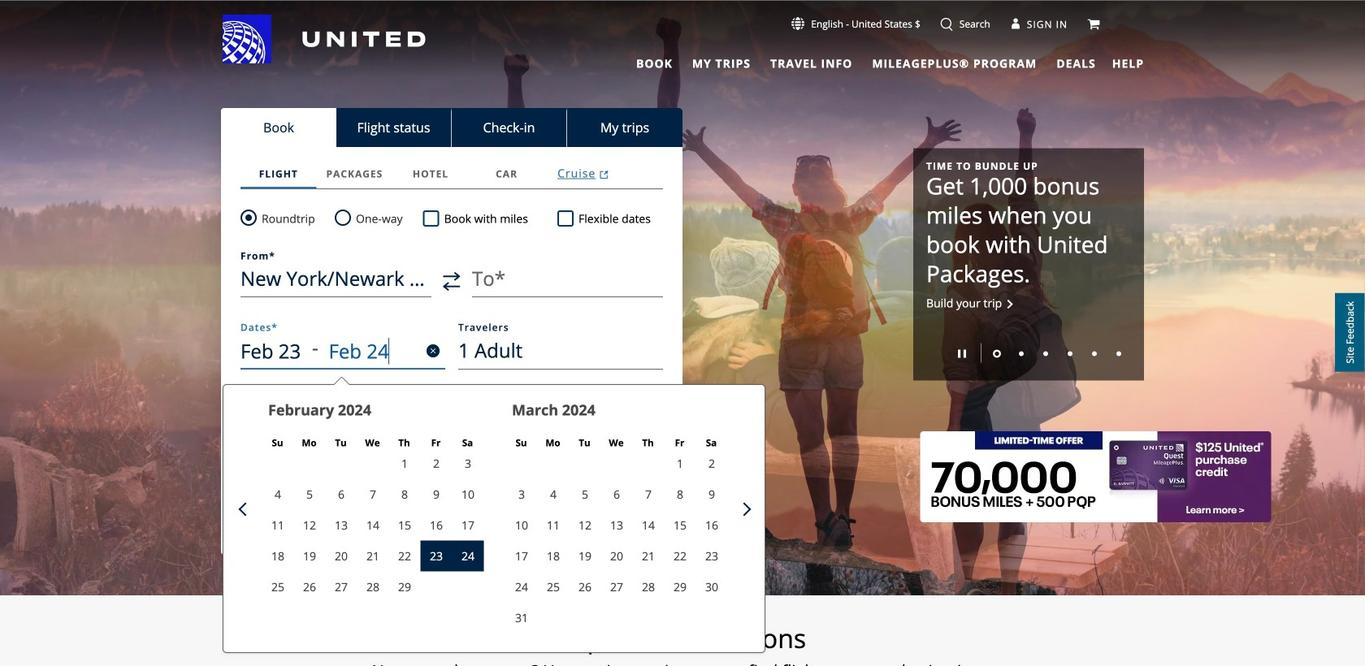 Task type: vqa. For each thing, say whether or not it's contained in the screenshot.
the middle row
no



Task type: describe. For each thing, give the bounding box(es) containing it.
pause image
[[958, 350, 966, 358]]

calendar application
[[233, 385, 1227, 653]]

slide 4 of 6 image
[[1068, 351, 1073, 356]]

slide 6 of 6 image
[[1117, 351, 1122, 356]]

clear dates image
[[427, 345, 440, 358]]

To* text field
[[472, 260, 663, 298]]

view cart, click to view list of recently searched saved trips. image
[[1088, 18, 1101, 31]]

united logo link to homepage image
[[223, 15, 426, 63]]

move forward to switch to the next month. image
[[738, 503, 751, 517]]

not sure where to go? use our interactive map to find flights to great destinations. element
[[128, 662, 1238, 667]]

slide 3 of 6 image
[[1044, 351, 1049, 356]]

Depart text field
[[241, 332, 312, 370]]

Return text field
[[329, 332, 404, 370]]



Task type: locate. For each thing, give the bounding box(es) containing it.
currently in english united states	$ enter to change image
[[792, 17, 805, 30]]

From* text field
[[241, 260, 432, 298]]

main content
[[0, 1, 1366, 667]]

2 vertical spatial tab list
[[241, 159, 663, 189]]

0 vertical spatial tab list
[[627, 49, 1100, 73]]

carousel buttons element
[[927, 338, 1132, 368]]

explore destinations element
[[128, 623, 1238, 655]]

reverse origin and destination image
[[443, 272, 461, 291]]

slide 1 of 6 image
[[993, 350, 1001, 358]]

enter your departing city, airport name, or airport code. element
[[241, 251, 275, 261]]

slide 2 of 6 image
[[1019, 351, 1024, 356]]

navigation
[[0, 14, 1366, 73]]

slide 5 of 6 image
[[1092, 351, 1097, 356]]

move backward to switch to the previous month. image
[[239, 503, 252, 517]]

tab list
[[627, 49, 1100, 73], [221, 108, 683, 147], [241, 159, 663, 189]]

1 vertical spatial tab list
[[221, 108, 683, 147]]



